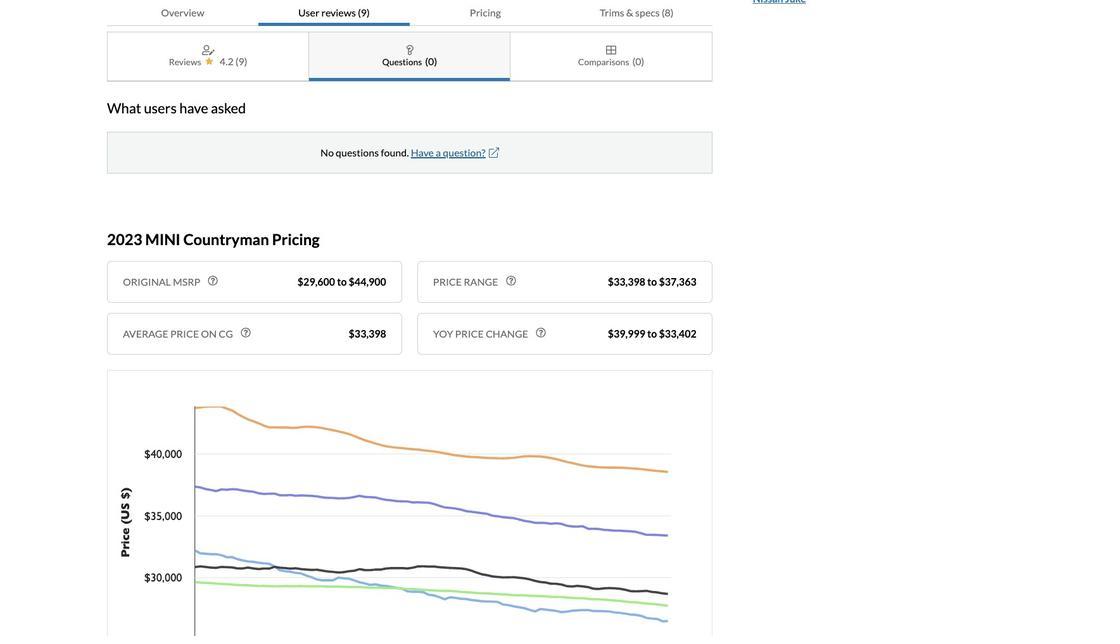 Task type: locate. For each thing, give the bounding box(es) containing it.
1 horizontal spatial (0)
[[633, 55, 645, 67]]

0 horizontal spatial pricing
[[272, 230, 320, 248]]

tab list
[[107, 0, 713, 26], [107, 32, 713, 82]]

specs
[[636, 6, 660, 18]]

questions
[[336, 146, 379, 158]]

0 horizontal spatial (0)
[[425, 55, 437, 67]]

2 price from the left
[[455, 328, 484, 340]]

$33,398
[[608, 276, 646, 288], [349, 328, 387, 340]]

user reviews (9) tab
[[259, 0, 410, 26]]

(0) right th large image
[[633, 55, 645, 67]]

0 vertical spatial (9)
[[358, 6, 370, 18]]

to right $39,999 on the bottom right of page
[[648, 328, 657, 340]]

to for $33,398
[[648, 276, 657, 288]]

(9) right 'reviews' at the top
[[358, 6, 370, 18]]

to left $37,363
[[648, 276, 657, 288]]

(9) right '4.2'
[[236, 55, 248, 67]]

question circle image for average price on cg
[[241, 328, 251, 338]]

question circle image right 'msrp'
[[208, 276, 218, 286]]

price range
[[433, 276, 498, 288]]

2 tab list from the top
[[107, 32, 713, 82]]

have a question?
[[411, 146, 486, 158]]

0 horizontal spatial (9)
[[236, 55, 248, 67]]

countryman
[[183, 230, 269, 248]]

questions
[[382, 56, 422, 67]]

to
[[337, 276, 347, 288], [648, 276, 657, 288], [648, 328, 657, 340]]

1 horizontal spatial (9)
[[358, 6, 370, 18]]

1 horizontal spatial price
[[455, 328, 484, 340]]

question circle image right range
[[506, 276, 516, 286]]

question circle image right change
[[536, 328, 546, 338]]

$33,398 left $37,363
[[608, 276, 646, 288]]

price
[[170, 328, 199, 340], [455, 328, 484, 340]]

question circle image
[[208, 276, 218, 286], [506, 276, 516, 286], [241, 328, 251, 338], [536, 328, 546, 338]]

(0) right "question" image
[[425, 55, 437, 67]]

$33,402
[[659, 328, 697, 340]]

1 vertical spatial $33,398
[[349, 328, 387, 340]]

(0) for questions (0)
[[425, 55, 437, 67]]

1 horizontal spatial pricing
[[470, 6, 501, 18]]

question circle image right cg
[[241, 328, 251, 338]]

$33,398 down $44,900
[[349, 328, 387, 340]]

original msrp
[[123, 276, 200, 288]]

have
[[411, 146, 434, 158]]

overview
[[161, 6, 205, 18]]

2 (0) from the left
[[633, 55, 645, 67]]

what
[[107, 99, 141, 116]]

price left on in the left of the page
[[170, 328, 199, 340]]

0 horizontal spatial $33,398
[[349, 328, 387, 340]]

average
[[123, 328, 168, 340]]

1 vertical spatial tab list
[[107, 32, 713, 82]]

range
[[464, 276, 498, 288]]

0 horizontal spatial price
[[170, 328, 199, 340]]

no questions found.
[[321, 146, 409, 158]]

0 vertical spatial $33,398
[[608, 276, 646, 288]]

1 price from the left
[[170, 328, 199, 340]]

have a question? link
[[411, 146, 499, 158]]

1 horizontal spatial $33,398
[[608, 276, 646, 288]]

(0)
[[425, 55, 437, 67], [633, 55, 645, 67]]

to for $39,999
[[648, 328, 657, 340]]

(0) for comparisons (0)
[[633, 55, 645, 67]]

user reviews (9)
[[298, 6, 370, 18]]

(8)
[[662, 6, 674, 18]]

original
[[123, 276, 171, 288]]

1 (0) from the left
[[425, 55, 437, 67]]

price right yoy
[[455, 328, 484, 340]]

question?
[[443, 146, 486, 158]]

price for change
[[455, 328, 484, 340]]

comparisons count element
[[633, 54, 645, 69]]

1 tab list from the top
[[107, 0, 713, 26]]

0 vertical spatial tab list
[[107, 0, 713, 26]]

to right $29,600
[[337, 276, 347, 288]]

pricing inside pricing tab
[[470, 6, 501, 18]]

found.
[[381, 146, 409, 158]]

questions (0)
[[382, 55, 437, 67]]

price for on
[[170, 328, 199, 340]]

pricing tab
[[410, 0, 561, 26]]

(9)
[[358, 6, 370, 18], [236, 55, 248, 67]]

trims & specs (8)
[[600, 6, 674, 18]]

$33,398 for $33,398 to $37,363
[[608, 276, 646, 288]]

asked
[[211, 99, 246, 116]]

$29,600 to $44,900
[[298, 276, 387, 288]]

yoy price change
[[433, 328, 529, 340]]

2023 mini countryman pricing
[[107, 230, 320, 248]]

pricing
[[470, 6, 501, 18], [272, 230, 320, 248]]

question circle image for price range
[[506, 276, 516, 286]]

0 vertical spatial pricing
[[470, 6, 501, 18]]

overview tab
[[107, 0, 259, 26]]



Task type: describe. For each thing, give the bounding box(es) containing it.
trims & specs (8) tab
[[561, 0, 713, 26]]

user edit image
[[202, 45, 215, 55]]

what users have asked
[[107, 99, 246, 116]]

external link image
[[489, 148, 499, 158]]

msrp
[[173, 276, 200, 288]]

$33,398 for $33,398
[[349, 328, 387, 340]]

user
[[298, 6, 320, 18]]

yoy
[[433, 328, 453, 340]]

tab list containing 4.2
[[107, 32, 713, 82]]

question circle image for original msrp
[[208, 276, 218, 286]]

mini
[[145, 230, 181, 248]]

a
[[436, 146, 441, 158]]

$29,600
[[298, 276, 335, 288]]

users
[[144, 99, 177, 116]]

have
[[179, 99, 208, 116]]

question image
[[406, 45, 414, 55]]

&
[[627, 6, 634, 18]]

comparisons (0)
[[579, 55, 645, 67]]

$37,363
[[659, 276, 697, 288]]

no
[[321, 146, 334, 158]]

2023
[[107, 230, 142, 248]]

(9) inside 'user reviews (9)' tab
[[358, 6, 370, 18]]

price
[[433, 276, 462, 288]]

4.2
[[220, 55, 234, 67]]

1 vertical spatial pricing
[[272, 230, 320, 248]]

reviews count element
[[236, 54, 248, 69]]

$33,398 to $37,363
[[608, 276, 697, 288]]

4.2 (9)
[[220, 55, 248, 67]]

cg
[[219, 328, 233, 340]]

reviews
[[169, 56, 201, 67]]

to for $29,600
[[337, 276, 347, 288]]

average price on cg
[[123, 328, 233, 340]]

comparisons
[[579, 56, 630, 67]]

question circle image for yoy price change
[[536, 328, 546, 338]]

$39,999 to $33,402
[[608, 328, 697, 340]]

th large image
[[607, 45, 617, 55]]

1 vertical spatial (9)
[[236, 55, 248, 67]]

change
[[486, 328, 529, 340]]

reviews
[[322, 6, 356, 18]]

$39,999
[[608, 328, 646, 340]]

on
[[201, 328, 217, 340]]

questions count element
[[425, 54, 437, 69]]

tab list containing overview
[[107, 0, 713, 26]]

$44,900
[[349, 276, 387, 288]]

trims
[[600, 6, 625, 18]]



Task type: vqa. For each thing, say whether or not it's contained in the screenshot.
the left $33,398
yes



